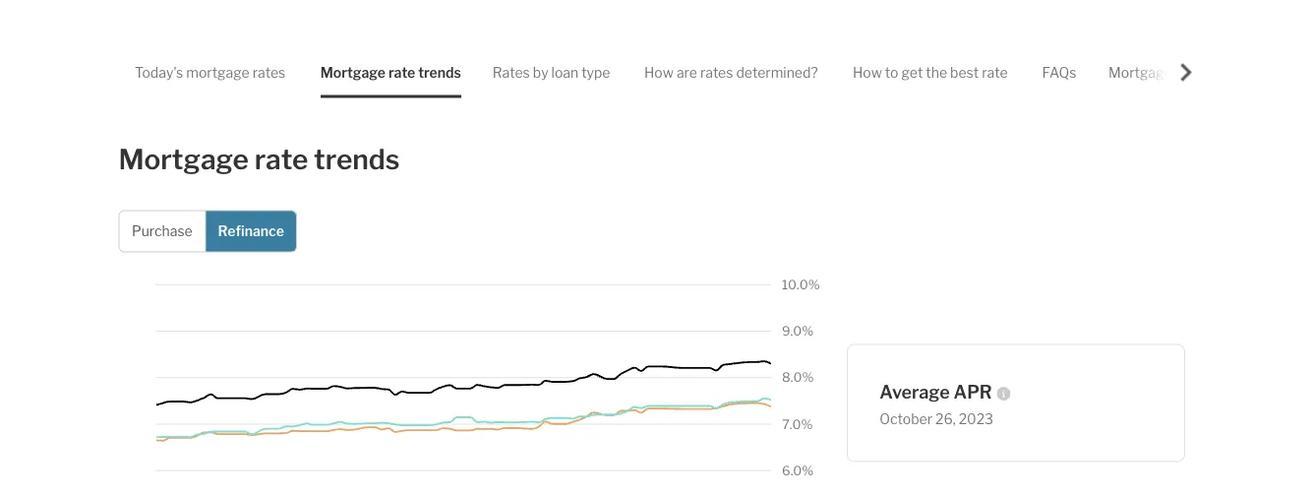 Task type: locate. For each thing, give the bounding box(es) containing it.
Refinance radio
[[205, 210, 297, 252]]

option group containing purchase
[[119, 210, 297, 252]]

1 how from the left
[[644, 64, 674, 81]]

1 horizontal spatial how
[[853, 64, 882, 81]]

rates right "mortgage"
[[252, 64, 285, 81]]

1 vertical spatial mortgage rate trends
[[119, 142, 400, 176]]

rates
[[492, 64, 530, 81]]

tools
[[1175, 64, 1207, 81]]

average
[[880, 381, 950, 403]]

how left the to
[[853, 64, 882, 81]]

how for how are rates determined?
[[644, 64, 674, 81]]

2023
[[959, 411, 994, 427]]

1 horizontal spatial rate
[[388, 64, 415, 81]]

2 horizontal spatial mortgage
[[1109, 64, 1172, 81]]

1 rates from the left
[[252, 64, 285, 81]]

0 horizontal spatial trends
[[314, 142, 400, 176]]

to
[[885, 64, 899, 81]]

how
[[644, 64, 674, 81], [853, 64, 882, 81]]

2 horizontal spatial rate
[[982, 64, 1008, 81]]

how left are
[[644, 64, 674, 81]]

rates
[[252, 64, 285, 81], [700, 64, 733, 81]]

next image
[[1179, 64, 1196, 81]]

1 horizontal spatial mortgage
[[320, 64, 385, 81]]

2 how from the left
[[853, 64, 882, 81]]

rate
[[388, 64, 415, 81], [982, 64, 1008, 81], [255, 142, 308, 176]]

purchase
[[132, 223, 193, 239]]

26,
[[936, 411, 956, 427]]

how to get the best rate
[[853, 64, 1008, 81]]

mortgage rate trends
[[320, 64, 461, 81], [119, 142, 400, 176]]

rates for mortgage
[[252, 64, 285, 81]]

2 rates from the left
[[700, 64, 733, 81]]

trends left rates
[[418, 64, 461, 81]]

mortgage tools link
[[1109, 47, 1207, 98]]

trends down "mortgage rate trends" link
[[314, 142, 400, 176]]

option group
[[119, 210, 297, 252]]

how are rates determined? link
[[644, 47, 818, 98]]

trends
[[418, 64, 461, 81], [314, 142, 400, 176]]

0 horizontal spatial how
[[644, 64, 674, 81]]

mortgage
[[320, 64, 385, 81], [1109, 64, 1172, 81], [119, 142, 249, 176]]

1 horizontal spatial trends
[[418, 64, 461, 81]]

0 horizontal spatial rate
[[255, 142, 308, 176]]

how inside how to get the best rate link
[[853, 64, 882, 81]]

how inside how are rates determined? link
[[644, 64, 674, 81]]

faqs
[[1042, 64, 1077, 81]]

mortgage rate trends link
[[320, 47, 461, 98]]

Purchase radio
[[119, 210, 206, 252]]

rates right are
[[700, 64, 733, 81]]

mortgage
[[186, 64, 249, 81]]

0 horizontal spatial rates
[[252, 64, 285, 81]]

1 horizontal spatial rates
[[700, 64, 733, 81]]



Task type: describe. For each thing, give the bounding box(es) containing it.
today's
[[134, 64, 183, 81]]

rates for are
[[700, 64, 733, 81]]

1 vertical spatial trends
[[314, 142, 400, 176]]

october 26, 2023
[[880, 411, 994, 427]]

best
[[950, 64, 979, 81]]

faqs link
[[1042, 47, 1077, 98]]

0 horizontal spatial mortgage
[[119, 142, 249, 176]]

determined?
[[736, 64, 818, 81]]

today's mortgage rates link
[[134, 47, 285, 98]]

how are rates determined?
[[644, 64, 818, 81]]

rates by loan type
[[492, 64, 610, 81]]

today's mortgage rates
[[134, 64, 285, 81]]

apr
[[954, 381, 993, 403]]

mortgage tools
[[1109, 64, 1207, 81]]

how to get the best rate link
[[853, 47, 1008, 98]]

by
[[533, 64, 548, 81]]

how for how to get the best rate
[[853, 64, 882, 81]]

average apr
[[880, 381, 993, 403]]

0 vertical spatial mortgage rate trends
[[320, 64, 461, 81]]

loan
[[551, 64, 578, 81]]

the
[[926, 64, 947, 81]]

get
[[901, 64, 923, 81]]

0 vertical spatial trends
[[418, 64, 461, 81]]

mortgage for "mortgage rate trends" link
[[320, 64, 385, 81]]

october
[[880, 411, 933, 427]]

rates by loan type link
[[492, 47, 610, 98]]

type
[[581, 64, 610, 81]]

refinance
[[218, 223, 284, 239]]

are
[[677, 64, 697, 81]]

mortgage for mortgage tools link
[[1109, 64, 1172, 81]]



Task type: vqa. For each thing, say whether or not it's contained in the screenshot.
first real from the right
no



